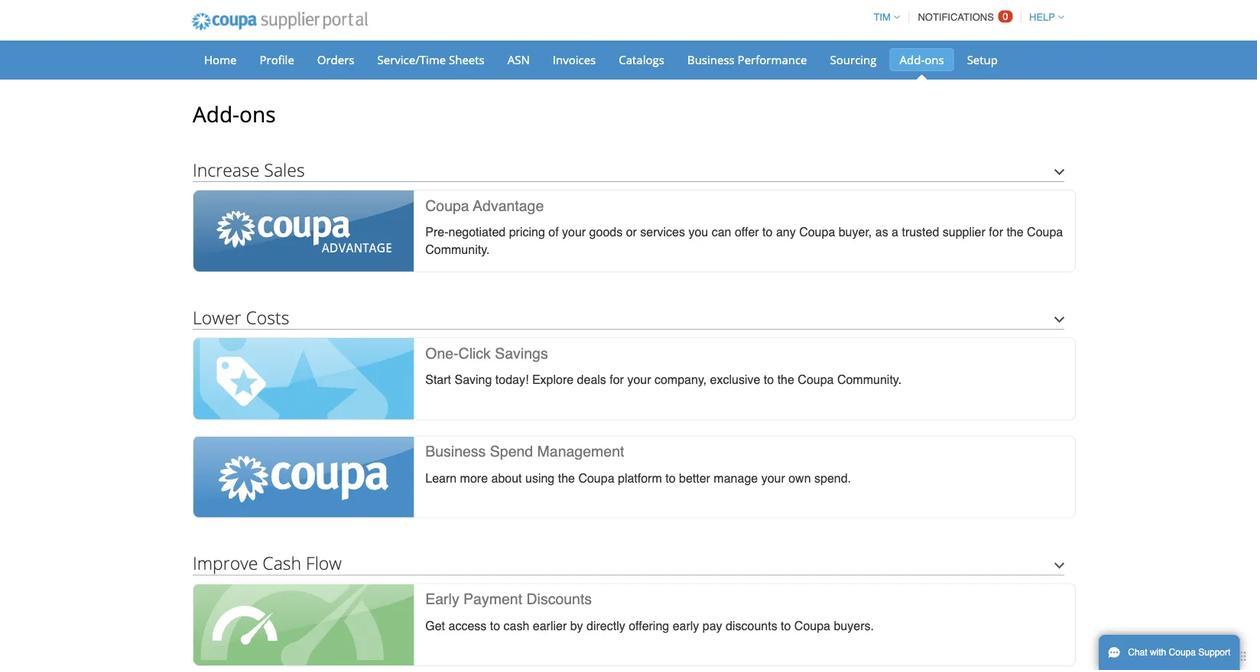 Task type: locate. For each thing, give the bounding box(es) containing it.
0 horizontal spatial ons
[[239, 99, 276, 128]]

costs
[[246, 305, 289, 329]]

help link
[[1023, 11, 1065, 23]]

add-ons down home link
[[193, 99, 276, 128]]

your left own
[[762, 471, 785, 485]]

notifications 0
[[918, 11, 1009, 23]]

add- inside 'link'
[[900, 52, 925, 67]]

1 horizontal spatial business
[[688, 52, 735, 67]]

1 vertical spatial for
[[610, 373, 624, 387]]

early
[[425, 591, 459, 608]]

1 horizontal spatial the
[[778, 373, 795, 387]]

start
[[425, 373, 451, 387]]

0 vertical spatial the
[[1007, 225, 1024, 239]]

trusted
[[902, 225, 940, 239]]

business up "learn"
[[425, 443, 486, 460]]

profile link
[[250, 48, 304, 71]]

own
[[789, 471, 811, 485]]

pricing
[[509, 225, 545, 239]]

coupa advantage
[[425, 197, 544, 214]]

profile
[[260, 52, 294, 67]]

exclusive
[[710, 373, 761, 387]]

1 horizontal spatial for
[[989, 225, 1003, 239]]

improve
[[193, 551, 258, 575]]

business
[[688, 52, 735, 67], [425, 443, 486, 460]]

sourcing
[[830, 52, 877, 67]]

0 vertical spatial community.
[[425, 242, 490, 256]]

notifications
[[918, 11, 994, 23]]

0 horizontal spatial community.
[[425, 242, 490, 256]]

tim link
[[867, 11, 900, 23]]

buyer,
[[839, 225, 872, 239]]

help
[[1030, 11, 1056, 23]]

add-ons down notifications
[[900, 52, 944, 67]]

0 vertical spatial business
[[688, 52, 735, 67]]

discounts
[[726, 618, 778, 633]]

2 vertical spatial the
[[558, 471, 575, 485]]

ons down notifications
[[925, 52, 944, 67]]

1 horizontal spatial your
[[627, 373, 651, 387]]

about
[[491, 471, 522, 485]]

0 horizontal spatial business
[[425, 443, 486, 460]]

0 horizontal spatial your
[[562, 225, 586, 239]]

pay
[[703, 618, 722, 633]]

1 vertical spatial your
[[627, 373, 651, 387]]

to
[[763, 225, 773, 239], [764, 373, 774, 387], [666, 471, 676, 485], [490, 618, 500, 633], [781, 618, 791, 633]]

for right the deals
[[610, 373, 624, 387]]

2 horizontal spatial the
[[1007, 225, 1024, 239]]

business spend management
[[425, 443, 624, 460]]

get
[[425, 618, 445, 633]]

negotiated
[[449, 225, 506, 239]]

1 vertical spatial add-ons
[[193, 99, 276, 128]]

add- down home link
[[193, 99, 239, 128]]

1 horizontal spatial ons
[[925, 52, 944, 67]]

improve cash flow
[[193, 551, 342, 575]]

1 horizontal spatial community.
[[837, 373, 902, 387]]

pre-negotiated pricing of your goods or services you can offer to any coupa buyer, as a trusted supplier for the coupa community.
[[425, 225, 1063, 256]]

the right supplier
[[1007, 225, 1024, 239]]

platform
[[618, 471, 662, 485]]

supplier
[[943, 225, 986, 239]]

or
[[626, 225, 637, 239]]

community.
[[425, 242, 490, 256], [837, 373, 902, 387]]

coupa
[[425, 197, 469, 214], [799, 225, 835, 239], [1027, 225, 1063, 239], [798, 373, 834, 387], [579, 471, 615, 485], [795, 618, 831, 633], [1169, 647, 1196, 658]]

your
[[562, 225, 586, 239], [627, 373, 651, 387], [762, 471, 785, 485]]

to left better
[[666, 471, 676, 485]]

0 vertical spatial for
[[989, 225, 1003, 239]]

management
[[537, 443, 624, 460]]

the
[[1007, 225, 1024, 239], [778, 373, 795, 387], [558, 471, 575, 485]]

chat with coupa support
[[1128, 647, 1231, 658]]

ons inside 'link'
[[925, 52, 944, 67]]

the inside pre-negotiated pricing of your goods or services you can offer to any coupa buyer, as a trusted supplier for the coupa community.
[[1007, 225, 1024, 239]]

1 horizontal spatial add-ons
[[900, 52, 944, 67]]

add- down tim 'link'
[[900, 52, 925, 67]]

lower costs
[[193, 305, 289, 329]]

0 vertical spatial add-ons
[[900, 52, 944, 67]]

asn link
[[498, 48, 540, 71]]

1 vertical spatial ons
[[239, 99, 276, 128]]

business performance link
[[678, 48, 817, 71]]

home link
[[194, 48, 247, 71]]

offering
[[629, 618, 669, 633]]

ons up increase sales
[[239, 99, 276, 128]]

spend.
[[815, 471, 851, 485]]

0 horizontal spatial for
[[610, 373, 624, 387]]

with
[[1150, 647, 1167, 658]]

add-
[[900, 52, 925, 67], [193, 99, 239, 128]]

the right 'exclusive'
[[778, 373, 795, 387]]

lower
[[193, 305, 241, 329]]

to left any
[[763, 225, 773, 239]]

0 vertical spatial add-
[[900, 52, 925, 67]]

navigation
[[867, 2, 1065, 32]]

setup
[[967, 52, 998, 67]]

business for business spend management
[[425, 443, 486, 460]]

sales
[[264, 158, 305, 181]]

your left company, on the right of page
[[627, 373, 651, 387]]

payment
[[464, 591, 522, 608]]

1 vertical spatial business
[[425, 443, 486, 460]]

for right supplier
[[989, 225, 1003, 239]]

business left the performance
[[688, 52, 735, 67]]

service/time sheets
[[377, 52, 485, 67]]

0 vertical spatial ons
[[925, 52, 944, 67]]

2 vertical spatial your
[[762, 471, 785, 485]]

1 horizontal spatial add-
[[900, 52, 925, 67]]

cash
[[263, 551, 301, 575]]

0 horizontal spatial add-
[[193, 99, 239, 128]]

0 vertical spatial your
[[562, 225, 586, 239]]

using
[[525, 471, 555, 485]]

ons
[[925, 52, 944, 67], [239, 99, 276, 128]]

offer
[[735, 225, 759, 239]]

flow
[[306, 551, 342, 575]]

your right of
[[562, 225, 586, 239]]

business performance
[[688, 52, 807, 67]]

sheets
[[449, 52, 485, 67]]

1 vertical spatial community.
[[837, 373, 902, 387]]

the right the using
[[558, 471, 575, 485]]



Task type: describe. For each thing, give the bounding box(es) containing it.
setup link
[[957, 48, 1008, 71]]

coupa supplier portal image
[[181, 2, 378, 41]]

early payment discounts
[[425, 591, 592, 608]]

a
[[892, 225, 899, 239]]

cash
[[504, 618, 530, 633]]

click
[[459, 345, 491, 362]]

increase
[[193, 158, 260, 181]]

asn
[[508, 52, 530, 67]]

0 horizontal spatial the
[[558, 471, 575, 485]]

service/time sheets link
[[368, 48, 495, 71]]

coupa inside button
[[1169, 647, 1196, 658]]

learn
[[425, 471, 457, 485]]

for inside pre-negotiated pricing of your goods or services you can offer to any coupa buyer, as a trusted supplier for the coupa community.
[[989, 225, 1003, 239]]

buyers.
[[834, 618, 874, 633]]

0
[[1003, 11, 1009, 22]]

to left cash
[[490, 618, 500, 633]]

performance
[[738, 52, 807, 67]]

add-ons inside 'link'
[[900, 52, 944, 67]]

to right the discounts
[[781, 618, 791, 633]]

orders link
[[307, 48, 364, 71]]

advantage
[[473, 197, 544, 214]]

start saving today! explore deals for your company, exclusive to the coupa community.
[[425, 373, 902, 387]]

get access to cash earlier by directly offering early pay discounts to coupa buyers.
[[425, 618, 874, 633]]

discounts
[[527, 591, 592, 608]]

increase sales
[[193, 158, 305, 181]]

manage
[[714, 471, 758, 485]]

of
[[549, 225, 559, 239]]

better
[[679, 471, 711, 485]]

can
[[712, 225, 732, 239]]

pre-
[[425, 225, 449, 239]]

add-ons link
[[890, 48, 954, 71]]

as
[[876, 225, 889, 239]]

goods
[[589, 225, 623, 239]]

today!
[[496, 373, 529, 387]]

support
[[1199, 647, 1231, 658]]

company,
[[655, 373, 707, 387]]

catalogs
[[619, 52, 665, 67]]

one-click savings
[[425, 345, 548, 362]]

service/time
[[377, 52, 446, 67]]

tim
[[874, 11, 891, 23]]

invoices
[[553, 52, 596, 67]]

sourcing link
[[820, 48, 887, 71]]

invoices link
[[543, 48, 606, 71]]

chat with coupa support button
[[1099, 635, 1240, 670]]

by
[[570, 618, 583, 633]]

early
[[673, 618, 699, 633]]

home
[[204, 52, 237, 67]]

to inside pre-negotiated pricing of your goods or services you can offer to any coupa buyer, as a trusted supplier for the coupa community.
[[763, 225, 773, 239]]

access
[[449, 618, 487, 633]]

chat
[[1128, 647, 1148, 658]]

explore
[[532, 373, 574, 387]]

1 vertical spatial add-
[[193, 99, 239, 128]]

services
[[640, 225, 685, 239]]

navigation containing notifications 0
[[867, 2, 1065, 32]]

you
[[689, 225, 708, 239]]

orders
[[317, 52, 355, 67]]

to right 'exclusive'
[[764, 373, 774, 387]]

community. inside pre-negotiated pricing of your goods or services you can offer to any coupa buyer, as a trusted supplier for the coupa community.
[[425, 242, 490, 256]]

saving
[[455, 373, 492, 387]]

learn more about using the coupa platform to better manage your own spend.
[[425, 471, 851, 485]]

deals
[[577, 373, 606, 387]]

your inside pre-negotiated pricing of your goods or services you can offer to any coupa buyer, as a trusted supplier for the coupa community.
[[562, 225, 586, 239]]

catalogs link
[[609, 48, 675, 71]]

spend
[[490, 443, 533, 460]]

savings
[[495, 345, 548, 362]]

business for business performance
[[688, 52, 735, 67]]

2 horizontal spatial your
[[762, 471, 785, 485]]

earlier
[[533, 618, 567, 633]]

directly
[[587, 618, 625, 633]]

one-
[[425, 345, 459, 362]]

1 vertical spatial the
[[778, 373, 795, 387]]

any
[[776, 225, 796, 239]]

more
[[460, 471, 488, 485]]

0 horizontal spatial add-ons
[[193, 99, 276, 128]]



Task type: vqa. For each thing, say whether or not it's contained in the screenshot.
Add-ons to the left
yes



